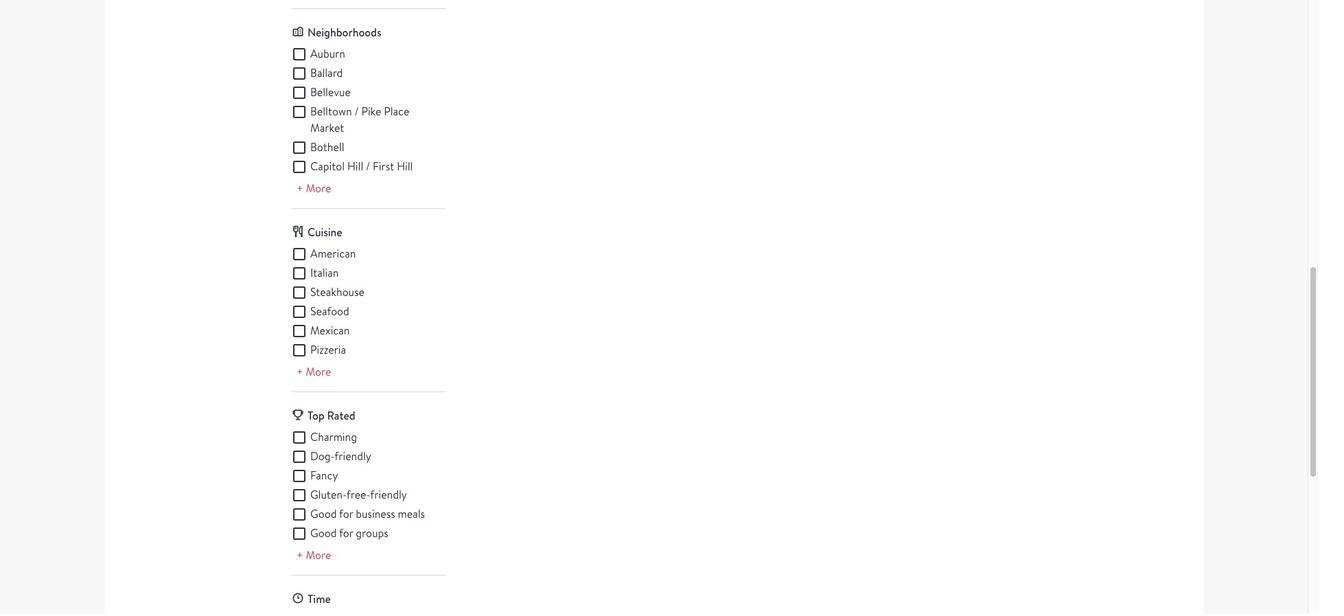 Task type: vqa. For each thing, say whether or not it's contained in the screenshot.


Task type: locate. For each thing, give the bounding box(es) containing it.
2 for from the top
[[339, 526, 353, 540]]

good for groups
[[310, 526, 389, 540]]

more for cuisine
[[306, 364, 331, 379]]

3 + more button from the top
[[291, 547, 337, 564]]

more down good for groups in the left of the page
[[306, 548, 331, 562]]

0 vertical spatial /
[[355, 104, 359, 119]]

belltown / pike place market
[[310, 104, 410, 135]]

belltown
[[310, 104, 352, 119]]

2 vertical spatial more
[[306, 548, 331, 562]]

auburn
[[310, 46, 345, 61]]

+ more down good for groups in the left of the page
[[297, 548, 331, 562]]

1 + more button from the top
[[291, 180, 337, 197]]

+ more down pizzeria at the left bottom
[[297, 364, 331, 379]]

0 vertical spatial good
[[310, 507, 337, 521]]

1 + more from the top
[[297, 181, 331, 195]]

1 good from the top
[[310, 507, 337, 521]]

charming
[[310, 430, 357, 444]]

0 vertical spatial + more
[[297, 181, 331, 195]]

hill right capitol
[[348, 159, 364, 173]]

1 vertical spatial + more
[[297, 364, 331, 379]]

1 vertical spatial +
[[297, 364, 303, 379]]

+ more
[[297, 181, 331, 195], [297, 364, 331, 379], [297, 548, 331, 562]]

hill right first
[[397, 159, 413, 173]]

+ more button down pizzeria at the left bottom
[[291, 364, 337, 380]]

groups
[[356, 526, 389, 540]]

capitol hill / first hill
[[310, 159, 413, 173]]

/ left first
[[366, 159, 370, 173]]

3 + from the top
[[297, 548, 303, 562]]

1 for from the top
[[339, 507, 353, 521]]

fancy
[[310, 468, 338, 483]]

+
[[297, 181, 303, 195], [297, 364, 303, 379], [297, 548, 303, 562]]

/ inside belltown / pike place market
[[355, 104, 359, 119]]

free-
[[347, 487, 370, 502]]

0 vertical spatial + more button
[[291, 180, 337, 197]]

1 vertical spatial + more button
[[291, 364, 337, 380]]

for up good for groups in the left of the page
[[339, 507, 353, 521]]

+ more for top rated
[[297, 548, 331, 562]]

for
[[339, 507, 353, 521], [339, 526, 353, 540]]

1 vertical spatial good
[[310, 526, 337, 540]]

+ more button
[[291, 180, 337, 197], [291, 364, 337, 380], [291, 547, 337, 564]]

/
[[355, 104, 359, 119], [366, 159, 370, 173]]

+ more button down good for groups in the left of the page
[[291, 547, 337, 564]]

1 vertical spatial more
[[306, 364, 331, 379]]

good for good for groups
[[310, 526, 337, 540]]

1 hill from the left
[[348, 159, 364, 173]]

cuisine group
[[291, 246, 446, 358]]

italian
[[310, 266, 339, 280]]

3 + more from the top
[[297, 548, 331, 562]]

dog-friendly
[[310, 449, 371, 463]]

for left groups
[[339, 526, 353, 540]]

0 vertical spatial more
[[306, 181, 331, 195]]

2 good from the top
[[310, 526, 337, 540]]

market
[[310, 121, 344, 135]]

business
[[356, 507, 395, 521]]

0 vertical spatial +
[[297, 181, 303, 195]]

more down capitol
[[306, 181, 331, 195]]

2 vertical spatial + more button
[[291, 547, 337, 564]]

pizzeria
[[310, 342, 346, 357]]

cuisine
[[308, 224, 343, 239]]

more down pizzeria at the left bottom
[[306, 364, 331, 379]]

1 + from the top
[[297, 181, 303, 195]]

2 + more button from the top
[[291, 364, 337, 380]]

+ more for cuisine
[[297, 364, 331, 379]]

friendly down 'charming'
[[335, 449, 371, 463]]

2 + more from the top
[[297, 364, 331, 379]]

friendly up business at bottom
[[370, 487, 407, 502]]

1 vertical spatial for
[[339, 526, 353, 540]]

1 more from the top
[[306, 181, 331, 195]]

0 vertical spatial for
[[339, 507, 353, 521]]

2 vertical spatial + more
[[297, 548, 331, 562]]

friendly
[[335, 449, 371, 463], [370, 487, 407, 502]]

more
[[306, 181, 331, 195], [306, 364, 331, 379], [306, 548, 331, 562]]

1 vertical spatial /
[[366, 159, 370, 173]]

hill
[[348, 159, 364, 173], [397, 159, 413, 173]]

gluten-
[[310, 487, 347, 502]]

3 more from the top
[[306, 548, 331, 562]]

1 horizontal spatial hill
[[397, 159, 413, 173]]

2 + from the top
[[297, 364, 303, 379]]

2 hill from the left
[[397, 159, 413, 173]]

2 vertical spatial +
[[297, 548, 303, 562]]

bellevue
[[310, 85, 351, 99]]

good
[[310, 507, 337, 521], [310, 526, 337, 540]]

0 horizontal spatial /
[[355, 104, 359, 119]]

0 vertical spatial friendly
[[335, 449, 371, 463]]

0 horizontal spatial hill
[[348, 159, 364, 173]]

/ left pike
[[355, 104, 359, 119]]

seafood
[[310, 304, 350, 318]]

2 more from the top
[[306, 364, 331, 379]]

+ more button down capitol
[[291, 180, 337, 197]]

+ more down capitol
[[297, 181, 331, 195]]



Task type: describe. For each thing, give the bounding box(es) containing it.
time
[[308, 591, 331, 606]]

+ more button for neighborhoods
[[291, 180, 337, 197]]

capitol
[[310, 159, 345, 173]]

more for top rated
[[306, 548, 331, 562]]

gluten-free-friendly
[[310, 487, 407, 502]]

1 horizontal spatial /
[[366, 159, 370, 173]]

for for groups
[[339, 526, 353, 540]]

rated
[[327, 408, 356, 423]]

+ for top rated
[[297, 548, 303, 562]]

+ more button for top rated
[[291, 547, 337, 564]]

meals
[[398, 507, 425, 521]]

first
[[373, 159, 395, 173]]

for for business
[[339, 507, 353, 521]]

+ more for neighborhoods
[[297, 181, 331, 195]]

+ for cuisine
[[297, 364, 303, 379]]

bothell
[[310, 140, 344, 154]]

1 vertical spatial friendly
[[370, 487, 407, 502]]

pike
[[362, 104, 382, 119]]

american
[[310, 246, 356, 261]]

neighborhoods
[[308, 24, 382, 40]]

+ more button for cuisine
[[291, 364, 337, 380]]

good for business meals
[[310, 507, 425, 521]]

ballard
[[310, 66, 343, 80]]

top rated group
[[291, 429, 446, 542]]

+ for neighborhoods
[[297, 181, 303, 195]]

top rated
[[308, 408, 356, 423]]

neighborhoods group
[[291, 46, 446, 175]]

dog-
[[310, 449, 335, 463]]

more for neighborhoods
[[306, 181, 331, 195]]

steakhouse
[[310, 285, 365, 299]]

mexican
[[310, 323, 350, 338]]

place
[[384, 104, 410, 119]]

good for good for business meals
[[310, 507, 337, 521]]

top
[[308, 408, 325, 423]]



